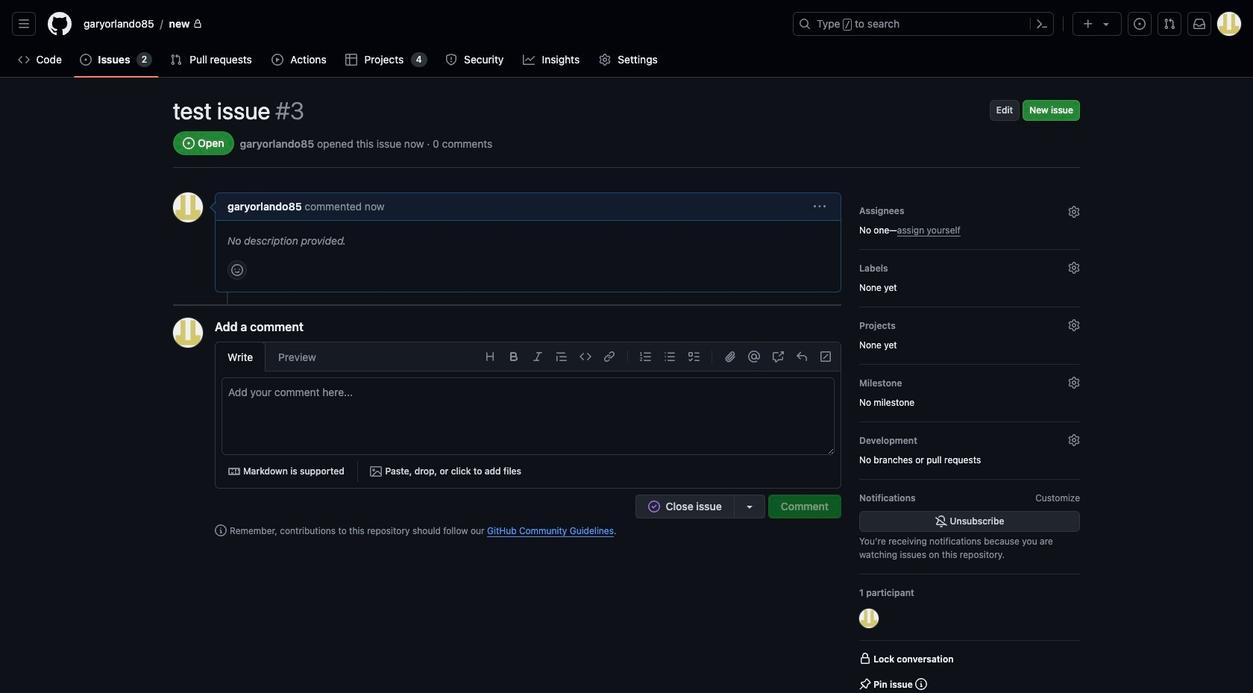 Task type: locate. For each thing, give the bounding box(es) containing it.
markdown image
[[228, 466, 240, 477]]

2 vertical spatial gear image
[[1068, 377, 1080, 389]]

0 vertical spatial @garyorlando85 image
[[173, 318, 203, 348]]

1 vertical spatial gear image
[[1068, 262, 1080, 274]]

1 gear image from the top
[[1068, 206, 1080, 218]]

  text field
[[222, 378, 834, 454]]

gear image inside "select assignees" element
[[1068, 206, 1080, 218]]

gear image inside link issues element
[[1068, 434, 1080, 446]]

3 gear image from the top
[[1068, 434, 1080, 446]]

plus image
[[1083, 18, 1094, 30]]

0 vertical spatial gear image
[[1068, 206, 1080, 218]]

tab panel
[[216, 377, 841, 488]]

list
[[78, 12, 784, 36]]

issue closed image
[[648, 501, 660, 513]]

table image
[[345, 54, 357, 66]]

issue opened image
[[1134, 18, 1146, 30]]

gear image for link issues element
[[1068, 434, 1080, 446]]

gear image
[[1068, 206, 1080, 218], [1068, 319, 1080, 331], [1068, 434, 1080, 446]]

notifications image
[[1194, 18, 1206, 30]]

1 vertical spatial gear image
[[1068, 319, 1080, 331]]

up to 3 issues can be pinned and they will appear publicly at the top of the issues page element
[[916, 678, 927, 690]]

issue opened image
[[80, 54, 92, 66]]

1 horizontal spatial @garyorlando85 image
[[859, 609, 879, 628]]

2 gear image from the top
[[1068, 319, 1080, 331]]

2 vertical spatial gear image
[[1068, 434, 1080, 446]]

up to 3 issues can be pinned and they will appear publicly at the top of the issues page image
[[916, 678, 927, 690]]

gear image
[[599, 54, 611, 66], [1068, 262, 1080, 274], [1068, 377, 1080, 389]]

@garyorlando85 image
[[173, 318, 203, 348], [859, 609, 879, 628]]

gear image inside select projects element
[[1068, 319, 1080, 331]]

gear image for select projects element
[[1068, 319, 1080, 331]]

git pull request image
[[1164, 18, 1176, 30]]

git pull request image
[[170, 54, 182, 66]]



Task type: vqa. For each thing, say whether or not it's contained in the screenshot.
the top triangle down icon
no



Task type: describe. For each thing, give the bounding box(es) containing it.
gear image for "select assignees" element
[[1068, 206, 1080, 218]]

0 horizontal spatial @garyorlando85 image
[[173, 318, 203, 348]]

@garyorlando85 image
[[173, 192, 203, 222]]

status: open image
[[183, 137, 195, 149]]

command palette image
[[1036, 18, 1048, 30]]

info image
[[215, 524, 227, 536]]

graph image
[[523, 54, 535, 66]]

code image
[[18, 54, 30, 66]]

homepage image
[[48, 12, 72, 36]]

shield image
[[445, 54, 457, 66]]

lock image
[[193, 19, 202, 28]]

select assignees element
[[859, 201, 1080, 237]]

1 vertical spatial @garyorlando85 image
[[859, 609, 879, 628]]

add or remove reactions image
[[231, 264, 243, 276]]

select projects element
[[859, 316, 1080, 352]]

play image
[[272, 54, 284, 66]]

pin image
[[859, 678, 871, 690]]

show options image
[[814, 201, 826, 213]]

bell slash image
[[935, 516, 947, 527]]

link issues element
[[859, 431, 1080, 467]]

0 vertical spatial gear image
[[599, 54, 611, 66]]

add or remove reactions element
[[228, 260, 247, 280]]

add a comment tab list
[[215, 342, 329, 372]]

triangle down image
[[1100, 18, 1112, 30]]

image image
[[370, 466, 382, 477]]

lock image
[[859, 653, 871, 665]]



